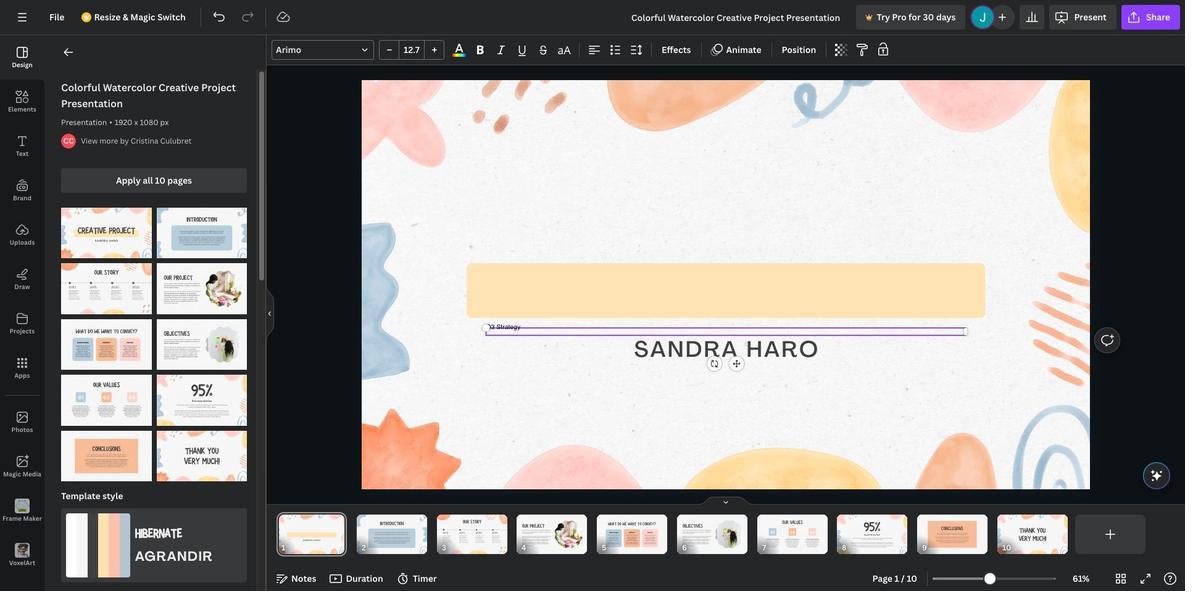 Task type: vqa. For each thing, say whether or not it's contained in the screenshot.
'Color Range' 'icon'
yes



Task type: locate. For each thing, give the bounding box(es) containing it.
colorful watercolor creative project presentation image
[[61, 208, 152, 259], [156, 208, 247, 259], [61, 264, 152, 315], [156, 264, 247, 315], [61, 320, 152, 371], [156, 320, 247, 371], [61, 375, 152, 426], [156, 375, 247, 426], [61, 431, 152, 482], [156, 431, 247, 482]]

hide image
[[266, 284, 274, 343]]

color range image
[[453, 54, 466, 57]]

Design title text field
[[621, 5, 851, 30]]

page 1 image
[[277, 515, 347, 555]]

None text field
[[486, 323, 966, 332]]

colorful watercolor creative project presentation element
[[61, 208, 152, 259], [156, 208, 247, 259], [61, 264, 152, 315], [156, 264, 247, 315], [61, 320, 152, 371], [156, 320, 247, 371], [61, 375, 152, 426], [156, 375, 247, 426], [61, 431, 152, 482], [156, 431, 247, 482]]

Zoom button
[[1061, 570, 1101, 590]]

– – number field
[[403, 44, 420, 56]]

group
[[379, 40, 444, 60]]



Task type: describe. For each thing, give the bounding box(es) containing it.
Page title text field
[[291, 543, 296, 555]]

side panel tab list
[[0, 35, 44, 578]]

cristina culubret element
[[61, 134, 76, 149]]

hide pages image
[[696, 497, 756, 507]]

main menu bar
[[0, 0, 1185, 35]]

cristina culubret image
[[61, 134, 76, 149]]



